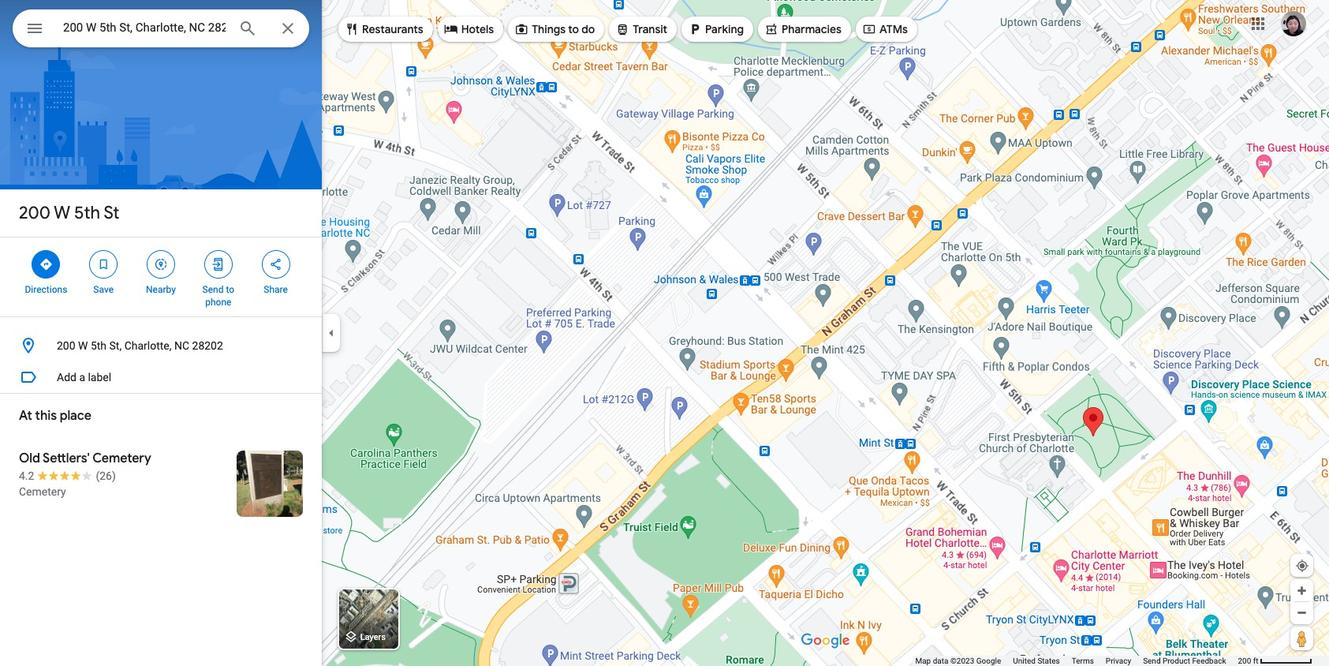 Task type: describe. For each thing, give the bounding box(es) containing it.
united states
[[1014, 657, 1061, 665]]

 search field
[[13, 9, 309, 51]]

united
[[1014, 657, 1036, 665]]

save
[[93, 284, 114, 295]]

 things to do
[[515, 21, 595, 38]]

united states button
[[1014, 656, 1061, 666]]

a
[[79, 371, 85, 384]]


[[863, 21, 877, 38]]

200 for 200 w 5th st
[[19, 202, 50, 224]]


[[444, 21, 458, 38]]

add
[[57, 371, 77, 384]]

200 W 5th St, Charlotte, NC 28202 field
[[13, 9, 309, 47]]

add a label button
[[0, 361, 322, 393]]


[[211, 256, 226, 273]]

phone
[[205, 297, 232, 308]]

layers
[[360, 632, 386, 643]]

 restaurants
[[345, 21, 424, 38]]

share
[[264, 284, 288, 295]]

at
[[19, 408, 32, 424]]

zoom in image
[[1297, 585, 1309, 597]]

add a label
[[57, 371, 111, 384]]


[[269, 256, 283, 273]]

to inside send to phone
[[226, 284, 234, 295]]

200 for 200 w 5th st, charlotte, nc 28202
[[57, 339, 75, 352]]

w for st
[[54, 202, 70, 224]]

st
[[104, 202, 119, 224]]

map data ©2023 google
[[916, 657, 1002, 665]]

ft
[[1254, 657, 1259, 665]]


[[25, 17, 44, 39]]

200 w 5th st
[[19, 202, 119, 224]]

google
[[977, 657, 1002, 665]]

none field inside 200 w 5th st, charlotte, nc 28202 "field"
[[63, 18, 226, 37]]

200 w 5th st, charlotte, nc 28202
[[57, 339, 223, 352]]

terms
[[1072, 657, 1095, 665]]

hotels
[[461, 22, 494, 36]]


[[616, 21, 630, 38]]

©2023
[[951, 657, 975, 665]]

200 for 200 ft
[[1239, 657, 1252, 665]]

 transit
[[616, 21, 668, 38]]

nearby
[[146, 284, 176, 295]]

200 ft button
[[1239, 657, 1313, 665]]

terms button
[[1072, 656, 1095, 666]]

restaurants
[[362, 22, 424, 36]]

feedback
[[1193, 657, 1227, 665]]

4.2
[[19, 470, 34, 482]]

charlotte,
[[124, 339, 172, 352]]

label
[[88, 371, 111, 384]]

0 horizontal spatial cemetery
[[19, 485, 66, 498]]

directions
[[25, 284, 67, 295]]

 button
[[13, 9, 57, 51]]



Task type: vqa. For each thing, say whether or not it's contained in the screenshot.
Change appearance image at the top right of page
no



Task type: locate. For each thing, give the bounding box(es) containing it.

[[765, 21, 779, 38]]

0 horizontal spatial w
[[54, 202, 70, 224]]

1 horizontal spatial to
[[569, 22, 579, 36]]

place
[[60, 408, 91, 424]]

do
[[582, 22, 595, 36]]

send
[[202, 284, 224, 295], [1144, 657, 1161, 665]]

200 ft
[[1239, 657, 1259, 665]]

to inside  things to do
[[569, 22, 579, 36]]

2 vertical spatial 200
[[1239, 657, 1252, 665]]

st,
[[109, 339, 122, 352]]

5th
[[74, 202, 100, 224], [91, 339, 107, 352]]

1 vertical spatial send
[[1144, 657, 1161, 665]]

old
[[19, 451, 40, 466]]


[[688, 21, 703, 38]]

0 horizontal spatial to
[[226, 284, 234, 295]]


[[154, 256, 168, 273]]

2 horizontal spatial 200
[[1239, 657, 1252, 665]]

send up the phone
[[202, 284, 224, 295]]

5th for st
[[74, 202, 100, 224]]

send for send to phone
[[202, 284, 224, 295]]

zoom out image
[[1297, 607, 1309, 619]]


[[39, 256, 53, 273]]

0 vertical spatial to
[[569, 22, 579, 36]]

cemetery down 4.2
[[19, 485, 66, 498]]

5th left 'st,'
[[91, 339, 107, 352]]

200 up add
[[57, 339, 75, 352]]

parking
[[706, 22, 744, 36]]

1 vertical spatial cemetery
[[19, 485, 66, 498]]

send product feedback button
[[1144, 656, 1227, 666]]

5th inside 'button'
[[91, 339, 107, 352]]

cemetery up "(26)"
[[92, 451, 151, 466]]

pharmacies
[[782, 22, 842, 36]]

send product feedback
[[1144, 657, 1227, 665]]

1 horizontal spatial cemetery
[[92, 451, 151, 466]]

privacy button
[[1106, 656, 1132, 666]]

map
[[916, 657, 931, 665]]

1 horizontal spatial w
[[78, 339, 88, 352]]

0 vertical spatial 5th
[[74, 202, 100, 224]]

 pharmacies
[[765, 21, 842, 38]]

atms
[[880, 22, 908, 36]]

things
[[532, 22, 566, 36]]

w left st
[[54, 202, 70, 224]]

200 left ft
[[1239, 657, 1252, 665]]

this
[[35, 408, 57, 424]]

0 vertical spatial 200
[[19, 202, 50, 224]]

footer inside 'google maps' element
[[916, 656, 1239, 666]]

actions for 200 w 5th st region
[[0, 238, 322, 317]]

1 vertical spatial 5th
[[91, 339, 107, 352]]

5th for st,
[[91, 339, 107, 352]]

footer containing map data ©2023 google
[[916, 656, 1239, 666]]

200
[[19, 202, 50, 224], [57, 339, 75, 352], [1239, 657, 1252, 665]]

cemetery
[[92, 451, 151, 466], [19, 485, 66, 498]]

data
[[933, 657, 949, 665]]

 parking
[[688, 21, 744, 38]]

1 horizontal spatial send
[[1144, 657, 1161, 665]]

1 vertical spatial w
[[78, 339, 88, 352]]

to up the phone
[[226, 284, 234, 295]]

send to phone
[[202, 284, 234, 308]]

states
[[1038, 657, 1061, 665]]

send for send product feedback
[[1144, 657, 1161, 665]]

200 inside 'button'
[[57, 339, 75, 352]]

at this place
[[19, 408, 91, 424]]

to left do
[[569, 22, 579, 36]]

footer
[[916, 656, 1239, 666]]

collapse side panel image
[[323, 324, 340, 342]]

1 vertical spatial to
[[226, 284, 234, 295]]

200 w 5th st main content
[[0, 0, 322, 666]]

0 vertical spatial w
[[54, 202, 70, 224]]

4.2 stars 26 reviews image
[[19, 468, 116, 484]]

w
[[54, 202, 70, 224], [78, 339, 88, 352]]

0 vertical spatial send
[[202, 284, 224, 295]]


[[345, 21, 359, 38]]

5th left st
[[74, 202, 100, 224]]

to
[[569, 22, 579, 36], [226, 284, 234, 295]]

w for st,
[[78, 339, 88, 352]]

privacy
[[1106, 657, 1132, 665]]

transit
[[633, 22, 668, 36]]

google account: michele murakami  
(michele.murakami@adept.ai) image
[[1282, 11, 1307, 36]]

(26)
[[96, 470, 116, 482]]

w inside 200 w 5th st, charlotte, nc 28202 'button'
[[78, 339, 88, 352]]


[[515, 21, 529, 38]]

product
[[1163, 657, 1191, 665]]

nc
[[174, 339, 189, 352]]

show street view coverage image
[[1291, 627, 1314, 650]]

1 vertical spatial 200
[[57, 339, 75, 352]]


[[96, 256, 111, 273]]

 hotels
[[444, 21, 494, 38]]

send inside send to phone
[[202, 284, 224, 295]]

google maps element
[[0, 0, 1330, 666]]

200 up 
[[19, 202, 50, 224]]

0 horizontal spatial send
[[202, 284, 224, 295]]

200 w 5th st, charlotte, nc 28202 button
[[0, 330, 322, 361]]

send inside button
[[1144, 657, 1161, 665]]

send left product
[[1144, 657, 1161, 665]]

show your location image
[[1296, 559, 1310, 573]]

old settlers' cemetery
[[19, 451, 151, 466]]

w up a
[[78, 339, 88, 352]]

 atms
[[863, 21, 908, 38]]

28202
[[192, 339, 223, 352]]

None field
[[63, 18, 226, 37]]

1 horizontal spatial 200
[[57, 339, 75, 352]]

0 vertical spatial cemetery
[[92, 451, 151, 466]]

settlers'
[[43, 451, 90, 466]]

0 horizontal spatial 200
[[19, 202, 50, 224]]



